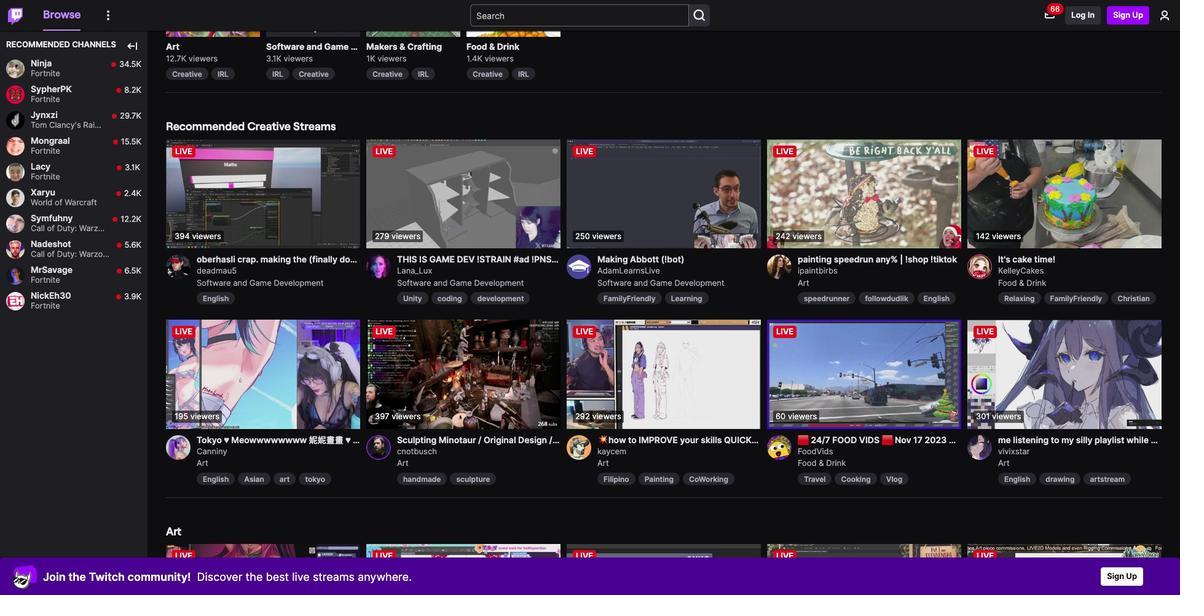 Task type: locate. For each thing, give the bounding box(es) containing it.
of inside xaryu world of warcraft
[[55, 198, 62, 207]]

of for nadeshot
[[47, 249, 55, 259]]

& inside makers & crafting 1k viewers
[[400, 41, 405, 51]]

fortnite right nickeh30 icon
[[31, 301, 60, 311]]

art down ipaintbirbs
[[798, 278, 810, 288]]

drink down kelleycakes
[[1027, 278, 1047, 288]]

& up 1k viewers link
[[400, 41, 405, 51]]

cnotbusch
[[397, 446, 437, 456]]

art cover image image
[[166, 0, 260, 37]]

3.1k inside software and game development 3.1k viewers
[[266, 53, 282, 63]]

playlist
[[1095, 435, 1125, 445]]

fortnite up nickeh30
[[31, 275, 60, 285]]

is
[[419, 254, 427, 265]]

viewers down makers
[[378, 53, 407, 63]]

crap.
[[238, 254, 258, 265]]

art inside art 12.7k viewers
[[166, 41, 180, 51]]

software and game development link down (!bot)
[[598, 278, 725, 288]]

0 horizontal spatial food
[[467, 41, 487, 51]]

duty: for symfuhny
[[57, 223, 77, 233]]

1 vertical spatial sign up button
[[1101, 568, 1144, 586]]

irl down '12.7k viewers' link at the left top of the page
[[218, 70, 229, 79]]

1 vertical spatial duty:
[[57, 249, 77, 259]]

food down kelleycakes
[[999, 278, 1018, 288]]

3.1k inside recommended channels group
[[125, 163, 140, 172]]

creative link down 1.4k viewers link
[[467, 68, 509, 80]]

the right the join
[[68, 570, 86, 583]]

warzone inside nadeshot call of duty: warzone
[[79, 249, 112, 259]]

game up coding link
[[450, 278, 472, 288]]

food inside the it's cake time! kelleycakes food & drink
[[999, 278, 1018, 288]]

2 warzone from the top
[[79, 249, 112, 259]]

game down software and game development cover image
[[324, 41, 349, 51]]

food up 1.4k
[[467, 41, 487, 51]]

!sr
[[375, 435, 386, 445]]

english down !tiktok
[[924, 294, 950, 303]]

0 vertical spatial food
[[467, 41, 487, 51]]

irl link for food
[[512, 68, 536, 80]]

1 duty: from the top
[[57, 223, 77, 233]]

0 horizontal spatial familyfriendly link
[[598, 292, 662, 305]]

game down (!bot)
[[651, 278, 673, 288]]

art link down ipaintbirbs
[[798, 278, 810, 288]]

4 irl from the left
[[518, 70, 529, 79]]

2 familyfriendly from the left
[[1051, 294, 1103, 303]]

cake
[[1013, 254, 1033, 265]]

kaycem image
[[567, 435, 592, 460]]

irl for art
[[218, 70, 229, 79]]

creative for food & drink
[[473, 70, 503, 79]]

irl link down 1.4k viewers link
[[512, 68, 536, 80]]

art up the community!
[[166, 524, 181, 538]]

0 vertical spatial of
[[55, 198, 62, 207]]

drink inside the it's cake time! kelleycakes food & drink
[[1027, 278, 1047, 288]]

filipino link
[[598, 473, 636, 485]]

silly
[[1077, 435, 1093, 445]]

and up 3.1k viewers 'link'
[[307, 41, 322, 51]]

food & drink link down foodvids
[[798, 458, 846, 468]]

english down deadmau5
[[203, 294, 229, 303]]

streams
[[313, 570, 355, 583]]

art down cnotbusch
[[397, 458, 409, 468]]

warzone left 5.6k
[[79, 249, 112, 259]]

the left '(finally'
[[293, 254, 307, 265]]

any%
[[876, 254, 898, 265]]

sculpting
[[397, 435, 437, 445]]

drink for food & drink 1.4k viewers
[[497, 41, 520, 51]]

1 vertical spatial of
[[47, 223, 55, 233]]

1 vertical spatial 3.1k
[[125, 163, 140, 172]]

1 horizontal spatial familyfriendly link
[[1044, 292, 1109, 305]]

followdudlik link
[[859, 292, 915, 305]]

1 warzone from the top
[[79, 223, 112, 233]]

sypherpk image
[[6, 85, 25, 104]]

creative link down '12.7k viewers' link at the left top of the page
[[166, 68, 208, 80]]

jynxzi
[[31, 110, 58, 120]]

0 horizontal spatial the
[[68, 570, 86, 583]]

creative link down 3.1k viewers 'link'
[[293, 68, 335, 80]]

drink up 1.4k viewers link
[[497, 41, 520, 51]]

!strain
[[477, 254, 512, 265]]

mongraal image
[[6, 137, 25, 155]]

christian
[[1118, 294, 1150, 303]]

3.9k
[[124, 292, 141, 302]]

creative down 1.4k viewers link
[[473, 70, 503, 79]]

recommended channels group
[[0, 31, 152, 314]]

1 vertical spatial food
[[999, 278, 1018, 288]]

of inside symfuhny call of duty: warzone
[[47, 223, 55, 233]]

duty:
[[57, 223, 77, 233], [57, 249, 77, 259]]

handmade
[[403, 475, 441, 484]]

viewers right 12.7k
[[189, 53, 218, 63]]

irl link down crafting
[[412, 68, 435, 80]]

coworking
[[689, 475, 729, 484]]

food & drink link down kelleycakes
[[999, 278, 1047, 288]]

english link down deadmau5
[[197, 292, 235, 305]]

2 vertical spatial food & drink link
[[798, 458, 846, 468]]

me listening to my silly playlist while doing a vivixstar art
[[999, 435, 1181, 468]]

0 vertical spatial sign up
[[1114, 10, 1144, 20]]

0 vertical spatial sign up button
[[1108, 6, 1150, 25]]

and inside software and game development 3.1k viewers
[[307, 41, 322, 51]]

0 vertical spatial duty:
[[57, 223, 77, 233]]

viewers inside makers & crafting 1k viewers
[[378, 53, 407, 63]]

browse link
[[43, 0, 81, 30]]

0 horizontal spatial ♥
[[224, 435, 229, 445]]

0 vertical spatial food & drink link
[[467, 40, 561, 53]]

irl down 3.1k viewers 'link'
[[272, 70, 283, 79]]

food inside food & drink 1.4k viewers
[[467, 41, 487, 51]]

of for xaryu
[[55, 198, 62, 207]]

0 horizontal spatial 3.1k
[[125, 163, 140, 172]]

2 viewers from the left
[[284, 53, 313, 63]]

1 irl from the left
[[218, 70, 229, 79]]

2 duty: from the top
[[57, 249, 77, 259]]

and inside oberhasli crap. making the (finally done) audio actors interactive. deadmau5 software and game development
[[233, 278, 247, 288]]

2 horizontal spatial the
[[293, 254, 307, 265]]

/ left day
[[549, 435, 553, 445]]

software down lana_lux
[[397, 278, 431, 288]]

4 creative link from the left
[[467, 68, 509, 80]]

development up learning link
[[675, 278, 725, 288]]

5 fortnite from the top
[[31, 275, 60, 285]]

1 vertical spatial drink
[[1027, 278, 1047, 288]]

1 ♥ from the left
[[224, 435, 229, 445]]

cooking link
[[835, 473, 877, 485]]

lana_lux image
[[367, 255, 391, 279]]

making abbott (!bot) adamlearnslive software and game development
[[598, 254, 725, 288]]

2 familyfriendly link from the left
[[1044, 292, 1109, 305]]

fortnite up sypherpk
[[31, 68, 60, 78]]

software and game development link up coding link
[[397, 278, 524, 288]]

painting speedrun any% | !shop !tiktok ipaintbirbs art
[[798, 254, 958, 288]]

viewers right 1.4k
[[485, 53, 514, 63]]

2 vertical spatial food
[[798, 458, 817, 468]]

viewers inside art 12.7k viewers
[[189, 53, 218, 63]]

and up coding link
[[434, 278, 448, 288]]

1 horizontal spatial familyfriendly
[[1051, 294, 1103, 303]]

♥ left !spin
[[346, 435, 351, 445]]

2 call from the top
[[31, 249, 45, 259]]

1 horizontal spatial food & drink link
[[798, 458, 846, 468]]

development up 1k viewers link
[[351, 41, 407, 51]]

and down crap.
[[233, 278, 247, 288]]

call up mrsavage
[[31, 249, 45, 259]]

christian link
[[1112, 292, 1157, 305]]

& up 1.4k viewers link
[[489, 41, 495, 51]]

english link
[[197, 292, 235, 305], [918, 292, 956, 305], [197, 473, 235, 485], [999, 473, 1037, 485]]

3 irl from the left
[[418, 70, 429, 79]]

fortnite inside mrsavage fortnite
[[31, 275, 60, 285]]

0 horizontal spatial familyfriendly
[[604, 294, 656, 303]]

unity link
[[397, 292, 428, 305]]

irl down crafting
[[418, 70, 429, 79]]

time!
[[1035, 254, 1056, 265]]

art link for painting speedrun any% | !shop !tiktok
[[798, 278, 810, 288]]

symfuhny
[[31, 213, 73, 223]]

familyfriendly
[[604, 294, 656, 303], [1051, 294, 1103, 303]]

3 creative link from the left
[[367, 68, 409, 80]]

english for english link under !tiktok
[[924, 294, 950, 303]]

development down making
[[274, 278, 324, 288]]

fortnite up lacy at the left of the page
[[31, 146, 60, 156]]

0 horizontal spatial recommended
[[6, 39, 70, 49]]

software
[[266, 41, 305, 51], [197, 278, 231, 288], [397, 278, 431, 288], [598, 278, 632, 288]]

duty: up nadeshot call of duty: warzone
[[57, 223, 77, 233]]

unity
[[403, 294, 422, 303]]

1 horizontal spatial ♥
[[346, 435, 351, 445]]

3 irl link from the left
[[412, 68, 435, 80]]

& inside the it's cake time! kelleycakes food & drink
[[1020, 278, 1025, 288]]

art link down cnotbusch
[[397, 458, 409, 468]]

creative
[[172, 70, 202, 79], [299, 70, 329, 79], [373, 70, 403, 79], [473, 70, 503, 79], [247, 119, 291, 133]]

♥ right tokyo
[[224, 435, 229, 445]]

recommended for recommended creative streams
[[166, 119, 245, 133]]

of inside nadeshot call of duty: warzone
[[47, 249, 55, 259]]

3.1k down software and game development cover image
[[266, 53, 282, 63]]

sculpting minotaur / original design / day 4 cnotbusch art
[[397, 435, 579, 468]]

1k viewers link
[[367, 53, 407, 63]]

viewers down software and game development cover image
[[284, 53, 313, 63]]

& down kelleycakes
[[1020, 278, 1025, 288]]

2 vertical spatial drink
[[827, 458, 846, 468]]

creative link down 1k viewers link
[[367, 68, 409, 80]]

siege
[[131, 120, 152, 130]]

1 horizontal spatial 3.1k
[[266, 53, 282, 63]]

creative link for art
[[166, 68, 208, 80]]

call inside symfuhny call of duty: warzone
[[31, 223, 45, 233]]

fortnite up xaryu
[[31, 172, 60, 182]]

english for english link under vivixstar
[[1005, 475, 1031, 484]]

0 vertical spatial 3.1k
[[266, 53, 282, 63]]

fortnite up "jynxzi"
[[31, 94, 60, 104]]

1 fortnite from the top
[[31, 68, 60, 78]]

fortnite inside mongraal fortnite
[[31, 146, 60, 156]]

1 familyfriendly from the left
[[604, 294, 656, 303]]

nickeh30
[[31, 290, 71, 301]]

call inside nadeshot call of duty: warzone
[[31, 249, 45, 259]]

1 vertical spatial sign
[[1108, 571, 1125, 581]]

fortnite for lacy
[[31, 172, 60, 182]]

jynxzi image
[[6, 111, 25, 130]]

development link
[[471, 292, 530, 305]]

vlog
[[887, 475, 903, 484]]

actors
[[391, 254, 418, 265]]

software down adamlearnslive
[[598, 278, 632, 288]]

1 viewers from the left
[[189, 53, 218, 63]]

1 horizontal spatial food
[[798, 458, 817, 468]]

art up 12.7k
[[166, 41, 180, 51]]

drink for food & drink
[[827, 458, 846, 468]]

followdudlik
[[865, 294, 909, 303]]

it's cake time! kelleycakes food & drink
[[999, 254, 1056, 288]]

live stream preview image
[[166, 139, 360, 249], [367, 139, 561, 249], [567, 139, 761, 249], [767, 139, 962, 249], [968, 139, 1162, 249], [166, 320, 360, 429], [367, 320, 561, 429], [567, 320, 761, 429], [767, 320, 962, 429], [968, 320, 1162, 429], [166, 544, 360, 595], [367, 544, 561, 595], [567, 544, 761, 595], [767, 544, 962, 595], [968, 544, 1162, 595]]

1 vertical spatial recommended
[[166, 119, 245, 133]]

english for english link under canniny
[[203, 475, 229, 484]]

warzone for symfuhny
[[79, 223, 112, 233]]

0 vertical spatial recommended
[[6, 39, 70, 49]]

familyfriendly down adamlearnslive
[[604, 294, 656, 303]]

food down foodvids
[[798, 458, 817, 468]]

mrsavage
[[31, 265, 73, 275]]

5.6k
[[125, 240, 141, 250]]

art link down canniny
[[197, 458, 208, 468]]

2 horizontal spatial food
[[999, 278, 1018, 288]]

english down vivixstar
[[1005, 475, 1031, 484]]

and down adamlearnslive
[[634, 278, 648, 288]]

art link down vivixstar
[[999, 458, 1010, 468]]

creative down '12.7k viewers' link at the left top of the page
[[172, 70, 202, 79]]

software and game development link for this
[[397, 278, 524, 288]]

1 horizontal spatial /
[[549, 435, 553, 445]]

0 vertical spatial drink
[[497, 41, 520, 51]]

fortnite inside nickeh30 fortnite
[[31, 301, 60, 311]]

duty: inside symfuhny call of duty: warzone
[[57, 223, 77, 233]]

recommended inside group
[[6, 39, 70, 49]]

familyfriendly down time! on the right of the page
[[1051, 294, 1103, 303]]

lana_lux
[[397, 266, 433, 276]]

nadeshot
[[31, 239, 71, 249]]

of right world
[[55, 198, 62, 207]]

english down canniny
[[203, 475, 229, 484]]

3 fortnite from the top
[[31, 146, 60, 156]]

art inside painting speedrun any% | !shop !tiktok ipaintbirbs art
[[798, 278, 810, 288]]

call for nadeshot
[[31, 249, 45, 259]]

software down deadmau5
[[197, 278, 231, 288]]

minotaur
[[439, 435, 476, 445]]

0 horizontal spatial /
[[478, 435, 482, 445]]

food & drink link up 1.4k viewers link
[[467, 40, 561, 53]]

♥
[[224, 435, 229, 445], [346, 435, 351, 445]]

6 fortnite from the top
[[31, 301, 60, 311]]

and
[[307, 41, 322, 51], [233, 278, 247, 288], [434, 278, 448, 288], [634, 278, 648, 288]]

game down crap.
[[250, 278, 272, 288]]

nickeh30 fortnite
[[31, 290, 71, 311]]

art link down kaycem
[[598, 458, 609, 468]]

1 horizontal spatial drink
[[827, 458, 846, 468]]

foodvids image
[[767, 435, 792, 460]]

software and game development link down crap.
[[197, 278, 324, 288]]

software up 3.1k viewers 'link'
[[266, 41, 305, 51]]

mrsavage image
[[6, 266, 25, 284]]

english for english link underneath deadmau5
[[203, 294, 229, 303]]

1 call from the top
[[31, 223, 45, 233]]

browse
[[43, 8, 81, 21]]

creative down 1k viewers link
[[373, 70, 403, 79]]

2 fortnite from the top
[[31, 94, 60, 104]]

art down vivixstar
[[999, 458, 1010, 468]]

duty: up mrsavage
[[57, 249, 77, 259]]

drink down foodvids
[[827, 458, 846, 468]]

1k
[[367, 53, 375, 63]]

/
[[478, 435, 482, 445], [549, 435, 553, 445]]

0 horizontal spatial drink
[[497, 41, 520, 51]]

irl link down '12.7k viewers' link at the left top of the page
[[211, 68, 235, 80]]

1 creative link from the left
[[166, 68, 208, 80]]

painting
[[645, 475, 674, 484]]

1 vertical spatial call
[[31, 249, 45, 259]]

1 vertical spatial food & drink link
[[999, 278, 1047, 288]]

4 fortnite from the top
[[31, 172, 60, 182]]

familyfriendly link down adamlearnslive
[[598, 292, 662, 305]]

1 irl link from the left
[[211, 68, 235, 80]]

art down canniny
[[197, 458, 208, 468]]

0 vertical spatial up
[[1133, 10, 1144, 20]]

warzone down warcraft
[[79, 223, 112, 233]]

done)
[[340, 254, 364, 265]]

warzone inside symfuhny call of duty: warzone
[[79, 223, 112, 233]]

development up development link
[[474, 278, 524, 288]]

8.2k
[[124, 85, 141, 95]]

sypherpk
[[31, 84, 72, 94]]

2 vertical spatial of
[[47, 249, 55, 259]]

fortnite
[[31, 68, 60, 78], [31, 94, 60, 104], [31, 146, 60, 156], [31, 172, 60, 182], [31, 275, 60, 285], [31, 301, 60, 311]]

creative down 3.1k viewers 'link'
[[299, 70, 329, 79]]

creative link for food
[[467, 68, 509, 80]]

relaxing link
[[999, 292, 1041, 305]]

art link for me listening to my silly playlist while doing a
[[999, 458, 1010, 468]]

duty: inside nadeshot call of duty: warzone
[[57, 249, 77, 259]]

interactive.
[[420, 254, 467, 265]]

irl down food & drink 1.4k viewers
[[518, 70, 529, 79]]

learning
[[671, 294, 703, 303]]

2 horizontal spatial food & drink link
[[999, 278, 1047, 288]]

of up nadeshot
[[47, 223, 55, 233]]

software inside software and game development 3.1k viewers
[[266, 41, 305, 51]]

the left best
[[246, 570, 263, 583]]

and inside making abbott (!bot) adamlearnslive software and game development
[[634, 278, 648, 288]]

drawing link
[[1040, 473, 1081, 485]]

0 vertical spatial call
[[31, 223, 45, 233]]

coding
[[438, 294, 462, 303]]

3 viewers from the left
[[378, 53, 407, 63]]

drink inside food & drink 1.4k viewers
[[497, 41, 520, 51]]

game inside making abbott (!bot) adamlearnslive software and game development
[[651, 278, 673, 288]]

art link for sculpting minotaur / original design / day 4
[[397, 458, 409, 468]]

1 vertical spatial warzone
[[79, 249, 112, 259]]

english link down !tiktok
[[918, 292, 956, 305]]

familyfriendly link down time! on the right of the page
[[1044, 292, 1109, 305]]

4 irl link from the left
[[512, 68, 536, 80]]

tokyo ♥ meowwwwwwww 妮妮畫畫 ♥ !spin !sr canniny art
[[197, 435, 386, 468]]

12.7k
[[166, 53, 186, 63]]

dev
[[457, 254, 475, 265]]

of up mrsavage
[[47, 249, 55, 259]]

artstream link
[[1084, 473, 1132, 485]]

& for food & drink
[[819, 458, 824, 468]]

fortnite inside sypherpk fortnite
[[31, 94, 60, 104]]

food & drink link for foodvids
[[798, 458, 846, 468]]

warzone
[[79, 223, 112, 233], [79, 249, 112, 259]]

art inside the me listening to my silly playlist while doing a vivixstar art
[[999, 458, 1010, 468]]

ninja image
[[6, 59, 25, 78]]

4 viewers from the left
[[485, 53, 514, 63]]

deadmau5
[[197, 266, 237, 276]]

2 horizontal spatial drink
[[1027, 278, 1047, 288]]

1 horizontal spatial recommended
[[166, 119, 245, 133]]

asian
[[244, 475, 264, 484]]

& inside food & drink 1.4k viewers
[[489, 41, 495, 51]]

/ left original
[[478, 435, 482, 445]]

software and game development cover image image
[[266, 0, 360, 37]]

vivixstar
[[999, 446, 1030, 456]]

art down kaycem
[[598, 458, 609, 468]]

of for symfuhny
[[47, 223, 55, 233]]

0 vertical spatial warzone
[[79, 223, 112, 233]]

this is game dev  !strain #ad !pns !star lana_lux software and game development
[[397, 254, 574, 288]]

3.1k up 2.4k
[[125, 163, 140, 172]]



Task type: describe. For each thing, give the bounding box(es) containing it.
recommended creative streams
[[166, 119, 336, 133]]

fortnite for sypherpk
[[31, 94, 60, 104]]

and inside this is game dev  !strain #ad !pns !star lana_lux software and game development
[[434, 278, 448, 288]]

development inside this is game dev  !strain #ad !pns !star lana_lux software and game development
[[474, 278, 524, 288]]

15.5k
[[121, 137, 141, 147]]

software inside this is game dev  !strain #ad !pns !star lana_lux software and game development
[[397, 278, 431, 288]]

warzone for nadeshot
[[79, 249, 112, 259]]

tom
[[31, 120, 47, 130]]

coding link
[[432, 292, 468, 305]]

game inside this is game dev  !strain #ad !pns !star lana_lux software and game development
[[450, 278, 472, 288]]

day
[[555, 435, 571, 445]]

kaycem
[[598, 446, 627, 456]]

lacy fortnite
[[31, 161, 60, 182]]

world
[[31, 198, 53, 207]]

creative for art
[[172, 70, 202, 79]]

the inside oberhasli crap. making the (finally done) audio actors interactive. deadmau5 software and game development
[[293, 254, 307, 265]]

12.2k
[[121, 214, 141, 224]]

ipaintbirbs image
[[767, 255, 792, 279]]

my
[[1062, 435, 1075, 445]]

!spin
[[353, 435, 373, 445]]

1 / from the left
[[478, 435, 482, 445]]

1 horizontal spatial the
[[246, 570, 263, 583]]

food & drink cover image image
[[467, 0, 561, 37]]

1.4k
[[467, 53, 483, 63]]

creative link for makers
[[367, 68, 409, 80]]

art link up '12.7k viewers' link at the left top of the page
[[166, 40, 260, 53]]

join the twitch community! discover the best live streams anywhere.
[[43, 570, 412, 583]]

creative for makers & crafting
[[373, 70, 403, 79]]

irl for makers & crafting
[[418, 70, 429, 79]]

development
[[477, 294, 524, 303]]

0 horizontal spatial food & drink link
[[467, 40, 561, 53]]

while
[[1127, 435, 1149, 445]]

nadeshot image
[[6, 240, 25, 259]]

design
[[518, 435, 547, 445]]

tokyo link
[[299, 473, 332, 485]]

xaryu image
[[6, 189, 25, 207]]

0 vertical spatial sign
[[1114, 10, 1131, 20]]

community!
[[128, 570, 191, 583]]

english link down canniny
[[197, 473, 235, 485]]

software inside oberhasli crap. making the (finally done) audio actors interactive. deadmau5 software and game development
[[197, 278, 231, 288]]

art inside tokyo ♥ meowwwwwwww 妮妮畫畫 ♥ !spin !sr canniny art
[[197, 458, 208, 468]]

2 / from the left
[[549, 435, 553, 445]]

fortnite for ninja
[[31, 68, 60, 78]]

call for symfuhny
[[31, 223, 45, 233]]

duty: for nadeshot
[[57, 249, 77, 259]]

cnotbusch image
[[367, 435, 391, 460]]

making
[[261, 254, 291, 265]]

nadeshot call of duty: warzone
[[31, 239, 112, 259]]

travel link
[[798, 473, 832, 485]]

a
[[1177, 435, 1181, 445]]

oberhasli
[[197, 254, 235, 265]]

in
[[1088, 10, 1095, 20]]

software inside making abbott (!bot) adamlearnslive software and game development
[[598, 278, 632, 288]]

anywhere.
[[358, 570, 412, 583]]

vlog link
[[880, 473, 909, 485]]

travel
[[804, 475, 826, 484]]

!star
[[554, 254, 574, 265]]

learning link
[[665, 292, 709, 305]]

fortnite for mongraal
[[31, 146, 60, 156]]

creative left streams in the left of the page
[[247, 119, 291, 133]]

rainbow
[[83, 120, 116, 130]]

join
[[43, 570, 66, 583]]

english link down vivixstar
[[999, 473, 1037, 485]]

foodvids link
[[798, 435, 962, 458]]

development inside software and game development 3.1k viewers
[[351, 41, 407, 51]]

34.5k
[[119, 59, 141, 69]]

cooking
[[842, 475, 871, 484]]

development inside oberhasli crap. making the (finally done) audio actors interactive. deadmau5 software and game development
[[274, 278, 324, 288]]

crafting
[[407, 41, 442, 51]]

& for makers & crafting 1k viewers
[[400, 41, 405, 51]]

!tiktok
[[931, 254, 958, 265]]

mrsavage fortnite
[[31, 265, 73, 285]]

abbott
[[630, 254, 659, 265]]

sculpture link
[[450, 473, 496, 485]]

adamlearnslive image
[[567, 255, 592, 279]]

listening
[[1014, 435, 1049, 445]]

software and game development link down software and game development cover image
[[266, 40, 407, 53]]

familyfriendly for second familyfriendly link from right
[[604, 294, 656, 303]]

& for food & drink 1.4k viewers
[[489, 41, 495, 51]]

12.7k viewers link
[[166, 53, 218, 63]]

symfuhny image
[[6, 214, 25, 233]]

art link for tokyo ♥ meowwwwwwww 妮妮畫畫 ♥ !spin !sr
[[197, 458, 208, 468]]

lacy image
[[6, 163, 25, 181]]

art
[[280, 475, 290, 484]]

painting
[[798, 254, 832, 265]]

game
[[430, 254, 455, 265]]

3.1k viewers link
[[266, 53, 313, 63]]

mongraal fortnite
[[31, 136, 70, 156]]

deadmau5 image
[[166, 255, 191, 279]]

irl for food & drink
[[518, 70, 529, 79]]

familyfriendly for 2nd familyfriendly link from the left
[[1051, 294, 1103, 303]]

lacy
[[31, 161, 51, 172]]

2 ♥ from the left
[[346, 435, 351, 445]]

(!bot)
[[661, 254, 685, 265]]

tokyo
[[305, 475, 325, 484]]

ninja fortnite
[[31, 58, 60, 78]]

me
[[999, 435, 1011, 445]]

makers & crafting 1k viewers
[[367, 41, 442, 63]]

handmade link
[[397, 473, 447, 485]]

kelleycakes image
[[968, 255, 993, 279]]

2.4k
[[124, 188, 141, 198]]

adamlearnslive
[[598, 266, 660, 276]]

xaryu
[[31, 187, 55, 198]]

#ad
[[514, 254, 530, 265]]

game inside oberhasli crap. making the (finally done) audio actors interactive. deadmau5 software and game development
[[250, 278, 272, 288]]

food for food & drink 1.4k viewers
[[467, 41, 487, 51]]

viewers inside software and game development 3.1k viewers
[[284, 53, 313, 63]]

food for food & drink
[[798, 458, 817, 468]]

mongraal
[[31, 136, 70, 146]]

speedrunner
[[804, 294, 850, 303]]

development inside making abbott (!bot) adamlearnslive software and game development
[[675, 278, 725, 288]]

six
[[118, 120, 129, 130]]

food & drink link for kelleycakes
[[999, 278, 1047, 288]]

irl link for art
[[211, 68, 235, 80]]

Search Input search field
[[470, 4, 689, 26]]

viewers inside food & drink 1.4k viewers
[[485, 53, 514, 63]]

妮妮畫畫
[[309, 435, 344, 445]]

oberhasli crap. making the (finally done) audio actors interactive. deadmau5 software and game development
[[197, 254, 467, 288]]

foodvids
[[798, 446, 834, 456]]

canniny
[[197, 446, 227, 456]]

2 irl from the left
[[272, 70, 283, 79]]

software and game development 3.1k viewers
[[266, 41, 407, 63]]

to
[[1051, 435, 1060, 445]]

meowwwwwwww
[[231, 435, 307, 445]]

software and game development link for making
[[598, 278, 725, 288]]

1 vertical spatial up
[[1127, 571, 1138, 581]]

!pns
[[532, 254, 552, 265]]

audio
[[366, 254, 389, 265]]

nickeh30 image
[[6, 292, 25, 310]]

speedrun
[[834, 254, 874, 265]]

recommended for recommended channels
[[6, 39, 70, 49]]

fortnite for mrsavage
[[31, 275, 60, 285]]

log
[[1072, 10, 1086, 20]]

jynxzi tom clancy's rainbow six siege
[[31, 110, 152, 130]]

makers & crafting cover image image
[[367, 0, 461, 37]]

2 creative link from the left
[[293, 68, 335, 80]]

drawing
[[1046, 475, 1075, 484]]

fortnite for nickeh30
[[31, 301, 60, 311]]

art inside sculpting minotaur / original design / day 4 cnotbusch art
[[397, 458, 409, 468]]

game inside software and game development 3.1k viewers
[[324, 41, 349, 51]]

1 familyfriendly link from the left
[[598, 292, 662, 305]]

software and game development link for oberhasli
[[197, 278, 324, 288]]

canniny image
[[166, 435, 191, 460]]

irl link for makers
[[412, 68, 435, 80]]

vivixstar image
[[968, 435, 993, 460]]

makers & crafting link
[[367, 40, 461, 53]]

2 irl link from the left
[[266, 68, 290, 80]]

it's
[[999, 254, 1011, 265]]

doing
[[1151, 435, 1175, 445]]

coolcat image
[[12, 565, 37, 589]]

1 vertical spatial sign up
[[1108, 571, 1138, 581]]

tokyo
[[197, 435, 222, 445]]



Task type: vqa. For each thing, say whether or not it's contained in the screenshot.
JODAFR
no



